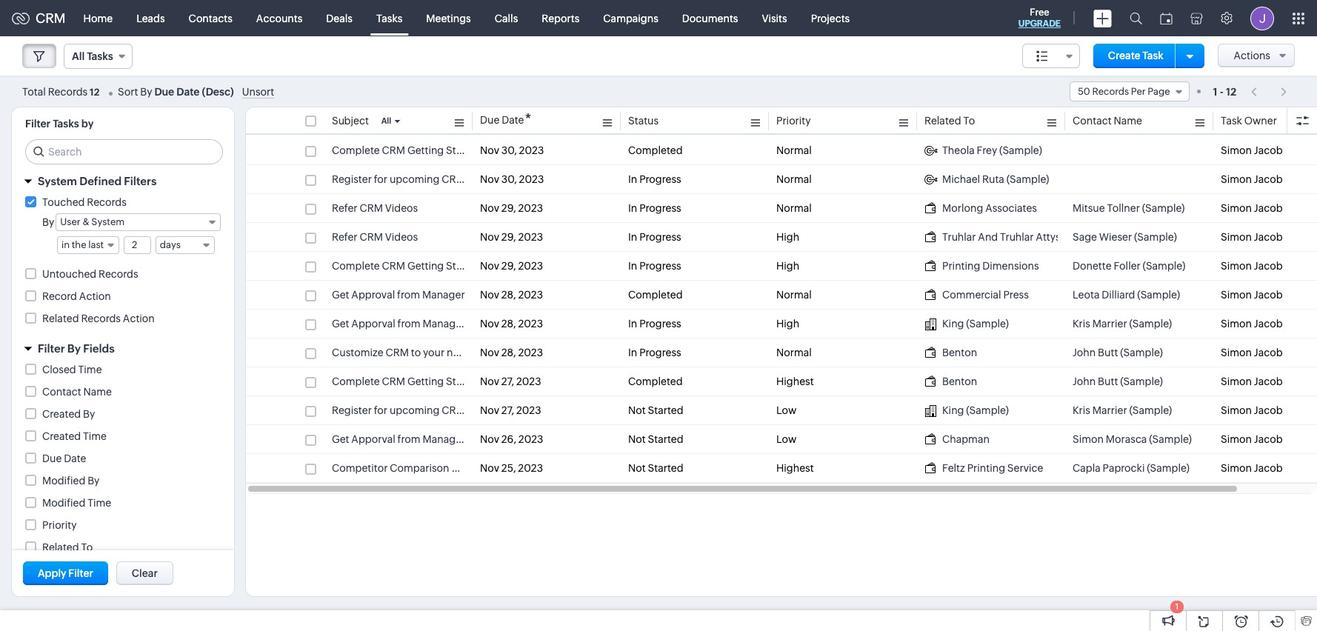 Task type: vqa. For each thing, say whether or not it's contained in the screenshot.


Task type: locate. For each thing, give the bounding box(es) containing it.
from up competitor comparison document link
[[398, 433, 421, 445]]

records up fields
[[81, 313, 121, 325]]

1 vertical spatial name
[[83, 386, 112, 398]]

0 horizontal spatial contact
[[42, 386, 81, 398]]

2 vertical spatial high
[[777, 318, 800, 330]]

2 marrier from the top
[[1093, 405, 1127, 416]]

simon jacob for john butt (sample) link for highest
[[1221, 376, 1283, 388]]

0 vertical spatial webinars
[[467, 173, 513, 185]]

search element
[[1121, 0, 1151, 36]]

from up customize crm to your needs link at the left bottom of the page
[[398, 318, 421, 330]]

5 in from the top
[[628, 318, 637, 330]]

2 benton link from the top
[[925, 374, 1058, 389]]

kris marrier (sample) link down leota dilliard (sample) link
[[1073, 316, 1206, 331]]

for for nov 30, 2023
[[374, 173, 388, 185]]

related
[[925, 115, 961, 127], [42, 313, 79, 325], [42, 542, 79, 553]]

12 up by
[[90, 86, 99, 97]]

john
[[1073, 347, 1096, 359], [1073, 376, 1096, 388]]

tasks down home link
[[87, 50, 113, 62]]

9 simon jacob from the top
[[1221, 376, 1283, 388]]

1 john butt (sample) from the top
[[1073, 347, 1163, 359]]

simon morasca (sample) link
[[1073, 432, 1206, 447]]

by right sort
[[140, 86, 152, 97]]

2 complete crm getting started steps from the top
[[332, 260, 510, 272]]

2 in from the top
[[628, 202, 637, 214]]

1 vertical spatial all
[[381, 116, 391, 125]]

size image
[[1037, 50, 1048, 63]]

0 vertical spatial steps
[[484, 144, 510, 156]]

to
[[411, 347, 421, 359]]

1 horizontal spatial name
[[1114, 115, 1143, 127]]

50 records per page
[[1078, 86, 1170, 97]]

normal for morlong
[[777, 202, 812, 214]]

1
[[1213, 86, 1218, 97], [1176, 602, 1179, 611]]

from
[[397, 289, 420, 301], [398, 318, 421, 330], [398, 433, 421, 445]]

contact down 50
[[1073, 115, 1112, 127]]

0 vertical spatial from
[[397, 289, 420, 301]]

leota dilliard (sample) link
[[1073, 287, 1206, 302]]

2 king (sample) link from the top
[[925, 403, 1058, 418]]

mitsue
[[1073, 202, 1105, 214]]

kris down leota
[[1073, 318, 1091, 330]]

1 vertical spatial action
[[123, 313, 155, 325]]

butt up morasca
[[1098, 376, 1118, 388]]

1 vertical spatial nov 30, 2023
[[480, 173, 544, 185]]

1 vertical spatial marrier
[[1093, 405, 1127, 416]]

record action
[[42, 290, 111, 302]]

nov 30, 2023
[[480, 144, 544, 156], [480, 173, 544, 185]]

create menu element
[[1085, 0, 1121, 36]]

register for nov 27, 2023
[[332, 405, 372, 416]]

1 high from the top
[[777, 231, 800, 243]]

system up touched
[[38, 175, 77, 187]]

home
[[83, 12, 113, 24]]

1 videos from the top
[[385, 202, 418, 214]]

benton link for highest
[[925, 374, 1058, 389]]

theola
[[943, 144, 975, 156]]

2 not from the top
[[628, 433, 646, 445]]

2 complete crm getting started steps link from the top
[[332, 259, 510, 273]]

register for upcoming crm webinars link
[[332, 172, 513, 187], [332, 403, 513, 418]]

kris marrier (sample) down the dilliard
[[1073, 318, 1172, 330]]

1 in from the top
[[628, 173, 637, 185]]

not for nov 27, 2023
[[628, 405, 646, 416]]

2023 for john butt (sample) link for highest
[[516, 376, 541, 388]]

contacts link
[[177, 0, 244, 36]]

Search text field
[[26, 140, 222, 164]]

marrier down the dilliard
[[1093, 318, 1127, 330]]

2 nov 27, 2023 from the top
[[480, 405, 541, 416]]

0 vertical spatial kris marrier (sample)
[[1073, 318, 1172, 330]]

king (sample) down commercial on the right top
[[943, 318, 1009, 330]]

steps
[[484, 144, 510, 156], [484, 260, 510, 272], [484, 376, 510, 388]]

priority
[[777, 115, 811, 127], [42, 519, 77, 531]]

apporval
[[351, 318, 396, 330], [351, 433, 396, 445]]

0 vertical spatial not
[[628, 405, 646, 416]]

0 horizontal spatial 1
[[1176, 602, 1179, 611]]

3 progress from the top
[[640, 231, 681, 243]]

1 vertical spatial priority
[[42, 519, 77, 531]]

3 completed from the top
[[628, 376, 683, 388]]

3 get from the top
[[332, 433, 349, 445]]

1 vertical spatial register for upcoming crm webinars
[[332, 405, 513, 416]]

12 for total records 12
[[90, 86, 99, 97]]

2 horizontal spatial due
[[480, 114, 500, 126]]

1 get apporval from manager link from the top
[[332, 316, 465, 331]]

subject
[[332, 115, 369, 127]]

days field
[[155, 236, 215, 254]]

register down customize
[[332, 405, 372, 416]]

kris up the capla on the right of the page
[[1073, 405, 1091, 416]]

related down record
[[42, 313, 79, 325]]

tasks for all tasks
[[87, 50, 113, 62]]

1 vertical spatial nov 29, 2023
[[480, 231, 543, 243]]

1 vertical spatial 30,
[[501, 173, 517, 185]]

king up chapman
[[943, 405, 964, 416]]

service
[[1008, 462, 1044, 474]]

contact down closed
[[42, 386, 81, 398]]

nov
[[480, 144, 499, 156], [480, 173, 499, 185], [480, 202, 499, 214], [480, 231, 499, 243], [480, 260, 499, 272], [480, 289, 499, 301], [480, 318, 499, 330], [480, 347, 499, 359], [480, 376, 499, 388], [480, 405, 499, 416], [480, 433, 499, 445], [480, 462, 499, 474]]

competitor
[[332, 462, 388, 474]]

john for highest
[[1073, 376, 1096, 388]]

0 horizontal spatial action
[[79, 290, 111, 302]]

1 not started from the top
[[628, 405, 684, 416]]

2 kris from the top
[[1073, 405, 1091, 416]]

0 vertical spatial kris marrier (sample) link
[[1073, 316, 1206, 331]]

1 vertical spatial king (sample)
[[943, 405, 1009, 416]]

manager for not
[[423, 433, 465, 445]]

2 john butt (sample) from the top
[[1073, 376, 1163, 388]]

10 simon jacob from the top
[[1221, 405, 1283, 416]]

date down created time
[[64, 453, 86, 465]]

1 horizontal spatial all
[[381, 116, 391, 125]]

2 created from the top
[[42, 430, 81, 442]]

1 vertical spatial get apporval from manager link
[[332, 432, 465, 447]]

1 vertical spatial 1
[[1176, 602, 1179, 611]]

system inside dropdown button
[[38, 175, 77, 187]]

created by
[[42, 408, 95, 420]]

1 vertical spatial to
[[81, 542, 93, 553]]

john butt (sample) up morasca
[[1073, 376, 1163, 388]]

kris marrier (sample) for high
[[1073, 318, 1172, 330]]

name down closed time
[[83, 386, 112, 398]]

2 vertical spatial get
[[332, 433, 349, 445]]

6 simon jacob from the top
[[1221, 289, 1283, 301]]

1 horizontal spatial date
[[177, 86, 200, 97]]

complete crm getting started steps for nov 30, 2023
[[332, 144, 510, 156]]

filter right apply
[[68, 568, 93, 579]]

filter up closed
[[38, 342, 65, 355]]

0 horizontal spatial related to
[[42, 542, 93, 553]]

records down 'defined'
[[87, 196, 127, 208]]

1 getting from the top
[[407, 144, 444, 156]]

0 vertical spatial for
[[374, 173, 388, 185]]

printing down chapman link
[[967, 462, 1005, 474]]

by inside dropdown button
[[67, 342, 81, 355]]

6 progress from the top
[[640, 347, 681, 359]]

1 nov 27, 2023 from the top
[[480, 376, 541, 388]]

owner
[[1245, 115, 1277, 127]]

progress
[[640, 173, 681, 185], [640, 202, 681, 214], [640, 231, 681, 243], [640, 260, 681, 272], [640, 318, 681, 330], [640, 347, 681, 359]]

get apporval from manager for nov 28, 2023
[[332, 318, 465, 330]]

get apporval from manager down get approval from manager link
[[332, 318, 465, 330]]

in
[[61, 239, 70, 250]]

morasca
[[1106, 433, 1147, 445]]

0 horizontal spatial truhlar
[[943, 231, 976, 243]]

closed time
[[42, 364, 102, 376]]

0 vertical spatial contact name
[[1073, 115, 1143, 127]]

get apporval from manager link up competitor comparison document in the bottom left of the page
[[332, 432, 465, 447]]

theola frey (sample) link
[[925, 143, 1058, 158]]

get up 'competitor'
[[332, 433, 349, 445]]

highest for not started
[[777, 462, 814, 474]]

tasks right the deals
[[376, 12, 403, 24]]

by up closed time
[[67, 342, 81, 355]]

in for printing
[[628, 260, 637, 272]]

3 high from the top
[[777, 318, 800, 330]]

1 28, from the top
[[501, 289, 516, 301]]

related up theola
[[925, 115, 961, 127]]

related to up theola
[[925, 115, 975, 127]]

1 vertical spatial getting
[[407, 260, 444, 272]]

truhlar left and
[[943, 231, 976, 243]]

0 vertical spatial get apporval from manager link
[[332, 316, 465, 331]]

john for normal
[[1073, 347, 1096, 359]]

refer crm videos link for normal
[[332, 201, 465, 216]]

0 vertical spatial filter
[[25, 118, 50, 130]]

reports
[[542, 12, 580, 24]]

1 vertical spatial high
[[777, 260, 800, 272]]

5 in progress from the top
[[628, 318, 681, 330]]

27, for webinars
[[501, 405, 514, 416]]

get left approval
[[332, 289, 349, 301]]

0 vertical spatial complete crm getting started steps
[[332, 144, 510, 156]]

profile image
[[1251, 6, 1274, 30]]

time
[[78, 364, 102, 376], [83, 430, 107, 442], [88, 497, 111, 509]]

john butt (sample) link up simon morasca (sample) link
[[1073, 374, 1206, 389]]

date for due date *
[[502, 114, 524, 126]]

2 28, from the top
[[501, 318, 516, 330]]

created up created time
[[42, 408, 81, 420]]

1 refer from the top
[[332, 202, 358, 214]]

0 vertical spatial 1
[[1213, 86, 1218, 97]]

1 kris marrier (sample) from the top
[[1073, 318, 1172, 330]]

benton link up chapman link
[[925, 374, 1058, 389]]

by
[[140, 86, 152, 97], [42, 216, 54, 228], [67, 342, 81, 355], [83, 408, 95, 420], [88, 475, 100, 487]]

1 from from the top
[[397, 289, 420, 301]]

records down last
[[99, 268, 138, 280]]

filter tasks by
[[25, 118, 94, 130]]

1 vertical spatial modified
[[42, 497, 85, 509]]

1 nov 28, 2023 from the top
[[480, 289, 543, 301]]

(sample)
[[1000, 144, 1042, 156], [1007, 173, 1050, 185], [1142, 202, 1185, 214], [1134, 231, 1177, 243], [1143, 260, 1186, 272], [1138, 289, 1180, 301], [966, 318, 1009, 330], [1130, 318, 1172, 330], [1120, 347, 1163, 359], [1120, 376, 1163, 388], [966, 405, 1009, 416], [1130, 405, 1172, 416], [1149, 433, 1192, 445], [1147, 462, 1190, 474]]

1 vertical spatial john
[[1073, 376, 1096, 388]]

record
[[42, 290, 77, 302]]

1 vertical spatial steps
[[484, 260, 510, 272]]

benton
[[943, 347, 977, 359], [943, 376, 977, 388]]

complete crm getting started steps for nov 27, 2023
[[332, 376, 510, 388]]

due right sort
[[154, 86, 174, 97]]

highest for completed
[[777, 376, 814, 388]]

all right subject
[[381, 116, 391, 125]]

12 for 1 - 12
[[1226, 86, 1237, 97]]

from for in
[[398, 318, 421, 330]]

3 from from the top
[[398, 433, 421, 445]]

2023 for mitsue tollner (sample) link
[[518, 202, 543, 214]]

1 nov 29, 2023 from the top
[[480, 202, 543, 214]]

refer for normal
[[332, 202, 358, 214]]

row group containing complete crm getting started steps
[[246, 136, 1317, 483]]

in for michael
[[628, 173, 637, 185]]

john butt (sample) down the dilliard
[[1073, 347, 1163, 359]]

3 28, from the top
[[501, 347, 516, 359]]

0 vertical spatial priority
[[777, 115, 811, 127]]

1 created from the top
[[42, 408, 81, 420]]

get apporval from manager
[[332, 318, 465, 330], [332, 433, 465, 445]]

modified down modified by
[[42, 497, 85, 509]]

0 vertical spatial task
[[1143, 50, 1164, 61]]

3 in from the top
[[628, 231, 637, 243]]

truhlar right and
[[1000, 231, 1034, 243]]

2 vertical spatial nov 29, 2023
[[480, 260, 543, 272]]

1 vertical spatial refer
[[332, 231, 358, 243]]

0 vertical spatial kris
[[1073, 318, 1091, 330]]

2 in progress from the top
[[628, 202, 681, 214]]

getting for nov 29, 2023
[[407, 260, 444, 272]]

12 simon jacob from the top
[[1221, 462, 1283, 474]]

touched
[[42, 196, 85, 208]]

1 complete crm getting started steps link from the top
[[332, 143, 510, 158]]

1 king (sample) link from the top
[[925, 316, 1058, 331]]

2 high from the top
[[777, 260, 800, 272]]

upcoming for nov 27, 2023
[[390, 405, 440, 416]]

None text field
[[124, 237, 150, 253]]

completed for nov 30, 2023
[[628, 144, 683, 156]]

steps for 27,
[[484, 376, 510, 388]]

1 horizontal spatial to
[[964, 115, 975, 127]]

1 vertical spatial created
[[42, 430, 81, 442]]

1 vertical spatial nov 27, 2023
[[480, 405, 541, 416]]

printing dimensions
[[943, 260, 1039, 272]]

navigation
[[1244, 81, 1295, 102]]

0 vertical spatial upcoming
[[390, 173, 440, 185]]

3 normal from the top
[[777, 202, 812, 214]]

records
[[48, 86, 88, 97], [1092, 86, 1129, 97], [87, 196, 127, 208], [99, 268, 138, 280], [81, 313, 121, 325]]

from right approval
[[397, 289, 420, 301]]

kris marrier (sample) link for low
[[1073, 403, 1206, 418]]

normal for commercial
[[777, 289, 812, 301]]

webinars up the 26, on the left bottom
[[467, 405, 513, 416]]

4 in from the top
[[628, 260, 637, 272]]

3 complete crm getting started steps link from the top
[[332, 374, 510, 389]]

1 horizontal spatial 12
[[1226, 86, 1237, 97]]

leota
[[1073, 289, 1100, 301]]

simon jacob for simon morasca (sample) link
[[1221, 433, 1283, 445]]

printing up commercial on the right top
[[943, 260, 981, 272]]

date left *
[[502, 114, 524, 126]]

register for upcoming crm webinars link for nov 30, 2023
[[332, 172, 513, 187]]

3 nov 29, 2023 from the top
[[480, 260, 543, 272]]

king (sample) link up chapman link
[[925, 403, 1058, 418]]

reports link
[[530, 0, 591, 36]]

time down modified by
[[88, 497, 111, 509]]

2 get apporval from manager from the top
[[332, 433, 465, 445]]

created for created time
[[42, 430, 81, 442]]

0 vertical spatial 30,
[[501, 144, 517, 156]]

date for due date
[[64, 453, 86, 465]]

time down created by
[[83, 430, 107, 442]]

morlong
[[943, 202, 983, 214]]

row group
[[246, 136, 1317, 483]]

1 vertical spatial due
[[480, 114, 500, 126]]

all inside all tasks field
[[72, 50, 85, 62]]

get apporval from manager link down get approval from manager link
[[332, 316, 465, 331]]

king
[[943, 318, 964, 330], [943, 405, 964, 416]]

1 kris marrier (sample) link from the top
[[1073, 316, 1206, 331]]

1 vertical spatial upcoming
[[390, 405, 440, 416]]

marrier for low
[[1093, 405, 1127, 416]]

2023 for simon morasca (sample) link
[[519, 433, 544, 445]]

king (sample) link down the commercial press link
[[925, 316, 1058, 331]]

task left owner
[[1221, 115, 1242, 127]]

apporval down approval
[[351, 318, 396, 330]]

1 vertical spatial king
[[943, 405, 964, 416]]

2 horizontal spatial tasks
[[376, 12, 403, 24]]

0 vertical spatial 27,
[[501, 376, 514, 388]]

1 horizontal spatial truhlar
[[1000, 231, 1034, 243]]

john butt (sample) for normal
[[1073, 347, 1163, 359]]

simon
[[1221, 144, 1252, 156], [1221, 173, 1252, 185], [1221, 202, 1252, 214], [1221, 231, 1252, 243], [1221, 260, 1252, 272], [1221, 289, 1252, 301], [1221, 318, 1252, 330], [1221, 347, 1252, 359], [1221, 376, 1252, 388], [1221, 405, 1252, 416], [1073, 433, 1104, 445], [1221, 433, 1252, 445], [1221, 462, 1252, 474]]

2 highest from the top
[[777, 462, 814, 474]]

2 john butt (sample) link from the top
[[1073, 374, 1206, 389]]

1 webinars from the top
[[467, 173, 513, 185]]

2 getting from the top
[[407, 260, 444, 272]]

records for total
[[48, 86, 88, 97]]

capla paprocki (sample) link
[[1073, 461, 1206, 476]]

marrier up morasca
[[1093, 405, 1127, 416]]

customize crm to your needs link
[[332, 345, 476, 360]]

1 27, from the top
[[501, 376, 514, 388]]

records for related
[[81, 313, 121, 325]]

2 from from the top
[[398, 318, 421, 330]]

from inside get approval from manager link
[[397, 289, 420, 301]]

2023 for the capla paprocki (sample) link
[[518, 462, 543, 474]]

records for untouched
[[99, 268, 138, 280]]

0 vertical spatial high
[[777, 231, 800, 243]]

not started
[[628, 405, 684, 416], [628, 433, 684, 445], [628, 462, 684, 474]]

simon for sage wieser (sample) link
[[1221, 231, 1252, 243]]

paprocki
[[1103, 462, 1145, 474]]

not for nov 26, 2023
[[628, 433, 646, 445]]

in progress
[[628, 173, 681, 185], [628, 202, 681, 214], [628, 231, 681, 243], [628, 260, 681, 272], [628, 318, 681, 330], [628, 347, 681, 359]]

benton up chapman
[[943, 376, 977, 388]]

to up apply filter button
[[81, 542, 93, 553]]

related up apply filter button
[[42, 542, 79, 553]]

2 butt from the top
[[1098, 376, 1118, 388]]

system right &
[[91, 216, 125, 227]]

campaigns link
[[591, 0, 670, 36]]

benton for normal
[[943, 347, 977, 359]]

modified down the due date
[[42, 475, 85, 487]]

contact name down 50 records per page
[[1073, 115, 1143, 127]]

records right 50
[[1092, 86, 1129, 97]]

created
[[42, 408, 81, 420], [42, 430, 81, 442]]

date left (desc)
[[177, 86, 200, 97]]

0 vertical spatial john butt (sample) link
[[1073, 345, 1206, 360]]

due up modified by
[[42, 453, 62, 465]]

john butt (sample) link down leota dilliard (sample) link
[[1073, 345, 1206, 360]]

complete crm getting started steps link for nov 27, 2023
[[332, 374, 510, 389]]

get apporval from manager up competitor comparison document in the bottom left of the page
[[332, 433, 465, 445]]

apporval for nov 28, 2023
[[351, 318, 396, 330]]

due for due date *
[[480, 114, 500, 126]]

by up created time
[[83, 408, 95, 420]]

webinars for nov 30, 2023
[[467, 173, 513, 185]]

by up modified time
[[88, 475, 100, 487]]

29, for morlong associates
[[501, 202, 516, 214]]

7 nov from the top
[[480, 318, 499, 330]]

manager
[[422, 289, 465, 301], [423, 318, 465, 330], [423, 433, 465, 445]]

1 complete from the top
[[332, 144, 380, 156]]

0 vertical spatial related to
[[925, 115, 975, 127]]

get approval from manager
[[332, 289, 465, 301]]

1 vertical spatial refer crm videos
[[332, 231, 418, 243]]

3 not from the top
[[628, 462, 646, 474]]

get approval from manager link
[[332, 287, 465, 302]]

1 refer crm videos link from the top
[[332, 201, 465, 216]]

2 vertical spatial 28,
[[501, 347, 516, 359]]

1 register for upcoming crm webinars from the top
[[332, 173, 513, 185]]

1 vertical spatial completed
[[628, 289, 683, 301]]

0 vertical spatial john
[[1073, 347, 1096, 359]]

2 vertical spatial filter
[[68, 568, 93, 579]]

0 vertical spatial register for upcoming crm webinars
[[332, 173, 513, 185]]

time for created time
[[83, 430, 107, 442]]

1 vertical spatial highest
[[777, 462, 814, 474]]

0 vertical spatial get
[[332, 289, 349, 301]]

12 right -
[[1226, 86, 1237, 97]]

simon jacob for high's "kris marrier (sample)" link
[[1221, 318, 1283, 330]]

for for nov 27, 2023
[[374, 405, 388, 416]]

0 vertical spatial time
[[78, 364, 102, 376]]

filter down total
[[25, 118, 50, 130]]

0 vertical spatial apporval
[[351, 318, 396, 330]]

1 vertical spatial 29,
[[501, 231, 516, 243]]

0 vertical spatial action
[[79, 290, 111, 302]]

user
[[60, 216, 80, 227]]

due left *
[[480, 114, 500, 126]]

complete down customize
[[332, 376, 380, 388]]

All Tasks field
[[64, 44, 132, 69]]

kris marrier (sample) link for high
[[1073, 316, 1206, 331]]

simon jacob for donette foller (sample) link
[[1221, 260, 1283, 272]]

records for 50
[[1092, 86, 1129, 97]]

1 vertical spatial from
[[398, 318, 421, 330]]

king (sample) for low
[[943, 405, 1009, 416]]

king (sample) up chapman
[[943, 405, 1009, 416]]

1 upcoming from the top
[[390, 173, 440, 185]]

steps for 30,
[[484, 144, 510, 156]]

tasks left by
[[53, 118, 79, 130]]

king down commercial on the right top
[[943, 318, 964, 330]]

action up 'related records action' in the left of the page
[[79, 290, 111, 302]]

nov 28, 2023
[[480, 289, 543, 301], [480, 318, 543, 330]]

filter
[[25, 118, 50, 130], [38, 342, 65, 355], [68, 568, 93, 579]]

0 vertical spatial king
[[943, 318, 964, 330]]

1 30, from the top
[[501, 144, 517, 156]]

8 simon jacob from the top
[[1221, 347, 1283, 359]]

leads link
[[125, 0, 177, 36]]

3 simon jacob from the top
[[1221, 202, 1283, 214]]

0 vertical spatial 29,
[[501, 202, 516, 214]]

1 marrier from the top
[[1093, 318, 1127, 330]]

date inside due date *
[[502, 114, 524, 126]]

complete up approval
[[332, 260, 380, 272]]

butt down the dilliard
[[1098, 347, 1118, 359]]

contacts
[[189, 12, 233, 24]]

feltz printing service link
[[925, 461, 1058, 476]]

simon jacob for the capla paprocki (sample) link
[[1221, 462, 1283, 474]]

11 nov from the top
[[480, 433, 499, 445]]

progress for morlong
[[640, 202, 681, 214]]

0 vertical spatial nov 29, 2023
[[480, 202, 543, 214]]

12 inside total records 12
[[90, 86, 99, 97]]

records inside field
[[1092, 86, 1129, 97]]

manager for in
[[423, 318, 465, 330]]

complete for nov 30, 2023
[[332, 144, 380, 156]]

2 videos from the top
[[385, 231, 418, 243]]

action up the filter by fields dropdown button
[[123, 313, 155, 325]]

kris for low
[[1073, 405, 1091, 416]]

nov 27, 2023
[[480, 376, 541, 388], [480, 405, 541, 416]]

get up customize
[[332, 318, 349, 330]]

home link
[[72, 0, 125, 36]]

2 vertical spatial due
[[42, 453, 62, 465]]

contact name down closed time
[[42, 386, 112, 398]]

webinars down due date *
[[467, 173, 513, 185]]

1 horizontal spatial tasks
[[87, 50, 113, 62]]

3 nov from the top
[[480, 202, 499, 214]]

kris marrier (sample) link up simon morasca (sample) link
[[1073, 403, 1206, 418]]

name
[[1114, 115, 1143, 127], [83, 386, 112, 398]]

donette foller (sample)
[[1073, 260, 1186, 272]]

not started for nov 26, 2023
[[628, 433, 684, 445]]

marrier for high
[[1093, 318, 1127, 330]]

1 horizontal spatial contact
[[1073, 115, 1112, 127]]

1 for 1 - 12
[[1213, 86, 1218, 97]]

due inside due date *
[[480, 114, 500, 126]]

in progress for truhlar
[[628, 231, 681, 243]]

4 jacob from the top
[[1254, 231, 1283, 243]]

benton down commercial on the right top
[[943, 347, 977, 359]]

records up filter tasks by
[[48, 86, 88, 97]]

getting for nov 30, 2023
[[407, 144, 444, 156]]

1 vertical spatial complete
[[332, 260, 380, 272]]

0 vertical spatial nov 28, 2023
[[480, 289, 543, 301]]

1 vertical spatial kris marrier (sample) link
[[1073, 403, 1206, 418]]

john butt (sample) link
[[1073, 345, 1206, 360], [1073, 374, 1206, 389]]

filter inside button
[[68, 568, 93, 579]]

complete down subject
[[332, 144, 380, 156]]

all for all tasks
[[72, 50, 85, 62]]

morlong associates link
[[925, 201, 1058, 216]]

register down subject
[[332, 173, 372, 185]]

related to up apply filter button
[[42, 542, 93, 553]]

0 vertical spatial contact
[[1073, 115, 1112, 127]]

apporval up 'competitor'
[[351, 433, 396, 445]]

due
[[154, 86, 174, 97], [480, 114, 500, 126], [42, 453, 62, 465]]

2 steps from the top
[[484, 260, 510, 272]]

time for closed time
[[78, 364, 102, 376]]

1 vertical spatial butt
[[1098, 376, 1118, 388]]

11 simon jacob from the top
[[1221, 433, 1283, 445]]

5 simon jacob from the top
[[1221, 260, 1283, 272]]

low for chapman
[[777, 433, 797, 445]]

2 low from the top
[[777, 433, 797, 445]]

time down fields
[[78, 364, 102, 376]]

in the last field
[[57, 236, 119, 254]]

simon jacob
[[1221, 144, 1283, 156], [1221, 173, 1283, 185], [1221, 202, 1283, 214], [1221, 231, 1283, 243], [1221, 260, 1283, 272], [1221, 289, 1283, 301], [1221, 318, 1283, 330], [1221, 347, 1283, 359], [1221, 376, 1283, 388], [1221, 405, 1283, 416], [1221, 433, 1283, 445], [1221, 462, 1283, 474]]

1 refer crm videos from the top
[[332, 202, 418, 214]]

butt for highest
[[1098, 376, 1118, 388]]

1 29, from the top
[[501, 202, 516, 214]]

benton link down the commercial press link
[[925, 345, 1058, 360]]

1 vertical spatial for
[[374, 405, 388, 416]]

filter inside dropdown button
[[38, 342, 65, 355]]

register for upcoming crm webinars
[[332, 173, 513, 185], [332, 405, 513, 416]]

2 vertical spatial not
[[628, 462, 646, 474]]

foller
[[1114, 260, 1141, 272]]

None field
[[1022, 44, 1080, 68]]

2 complete from the top
[[332, 260, 380, 272]]

4 simon jacob from the top
[[1221, 231, 1283, 243]]

1 vertical spatial king (sample) link
[[925, 403, 1058, 418]]

tasks inside field
[[87, 50, 113, 62]]

0 horizontal spatial date
[[64, 453, 86, 465]]

created up the due date
[[42, 430, 81, 442]]

2023 for "kris marrier (sample)" link corresponding to low
[[516, 405, 541, 416]]

getting
[[407, 144, 444, 156], [407, 260, 444, 272], [407, 376, 444, 388]]

all up total records 12
[[72, 50, 85, 62]]

2 29, from the top
[[501, 231, 516, 243]]

attys
[[1036, 231, 1061, 243]]

not started for nov 25, 2023
[[628, 462, 684, 474]]

2 refer crm videos from the top
[[332, 231, 418, 243]]

videos for normal
[[385, 202, 418, 214]]

nov 28, 2023 for get apporval from manager
[[480, 318, 543, 330]]

2 vertical spatial manager
[[423, 433, 465, 445]]

0 horizontal spatial due
[[42, 453, 62, 465]]

kris marrier (sample) up morasca
[[1073, 405, 1172, 416]]

upcoming for nov 30, 2023
[[390, 173, 440, 185]]

task right create
[[1143, 50, 1164, 61]]

to up theola
[[964, 115, 975, 127]]

leota dilliard (sample)
[[1073, 289, 1180, 301]]

name down 50 records per page field
[[1114, 115, 1143, 127]]

2 nov 29, 2023 from the top
[[480, 231, 543, 243]]

1 vertical spatial kris
[[1073, 405, 1091, 416]]

0 vertical spatial completed
[[628, 144, 683, 156]]



Task type: describe. For each thing, give the bounding box(es) containing it.
0 vertical spatial printing
[[943, 260, 981, 272]]

defined
[[79, 175, 122, 187]]

by for modified
[[88, 475, 100, 487]]

2 simon jacob from the top
[[1221, 173, 1283, 185]]

10 nov from the top
[[480, 405, 499, 416]]

untouched records
[[42, 268, 138, 280]]

frey
[[977, 144, 998, 156]]

steps for 29,
[[484, 260, 510, 272]]

1 get from the top
[[332, 289, 349, 301]]

touched records
[[42, 196, 127, 208]]

associates
[[986, 202, 1037, 214]]

User & System field
[[56, 213, 221, 231]]

sort
[[118, 86, 138, 97]]

create menu image
[[1094, 9, 1112, 27]]

system defined filters button
[[12, 168, 234, 194]]

1 horizontal spatial action
[[123, 313, 155, 325]]

1 vertical spatial contact
[[42, 386, 81, 398]]

2023 for donette foller (sample) link
[[518, 260, 543, 272]]

task owner
[[1221, 115, 1277, 127]]

michael ruta (sample)
[[943, 173, 1050, 185]]

actions
[[1234, 50, 1271, 61]]

due date *
[[480, 110, 532, 127]]

getting for nov 27, 2023
[[407, 376, 444, 388]]

filter for filter tasks by
[[25, 118, 50, 130]]

accounts link
[[244, 0, 314, 36]]

register for upcoming crm webinars link for nov 27, 2023
[[332, 403, 513, 418]]

deals link
[[314, 0, 364, 36]]

1 vertical spatial printing
[[967, 462, 1005, 474]]

12 nov from the top
[[480, 462, 499, 474]]

king for low
[[943, 405, 964, 416]]

morlong associates
[[943, 202, 1037, 214]]

related records action
[[42, 313, 155, 325]]

5 normal from the top
[[777, 347, 812, 359]]

50
[[1078, 86, 1091, 97]]

unsort
[[242, 86, 274, 97]]

*
[[525, 110, 532, 127]]

low for king (sample)
[[777, 405, 797, 416]]

visits link
[[750, 0, 799, 36]]

closed
[[42, 364, 76, 376]]

2 vertical spatial related
[[42, 542, 79, 553]]

task inside button
[[1143, 50, 1164, 61]]

printing dimensions link
[[925, 259, 1058, 273]]

dimensions
[[983, 260, 1039, 272]]

status
[[628, 115, 659, 127]]

0 vertical spatial related
[[925, 115, 961, 127]]

get for not
[[332, 433, 349, 445]]

king (sample) link for high
[[925, 316, 1058, 331]]

9 nov from the top
[[480, 376, 499, 388]]

5 nov from the top
[[480, 260, 499, 272]]

1 vertical spatial task
[[1221, 115, 1242, 127]]

butt for normal
[[1098, 347, 1118, 359]]

chapman
[[943, 433, 990, 445]]

ruta
[[983, 173, 1005, 185]]

apply filter button
[[23, 562, 108, 585]]

due date
[[42, 453, 86, 465]]

1 vertical spatial related to
[[42, 542, 93, 553]]

in the last
[[61, 239, 104, 250]]

customize crm to your needs nov 28, 2023
[[332, 347, 543, 359]]

projects
[[811, 12, 850, 24]]

high for printing dimensions
[[777, 260, 800, 272]]

document
[[452, 462, 503, 474]]

nov 28, 2023 for get approval from manager
[[480, 289, 543, 301]]

28, for get apporval from manager
[[501, 318, 516, 330]]

in progress for printing
[[628, 260, 681, 272]]

king (sample) link for low
[[925, 403, 1058, 418]]

register for upcoming crm webinars for nov 30, 2023
[[332, 173, 513, 185]]

benton for highest
[[943, 376, 977, 388]]

refer crm videos for normal
[[332, 202, 418, 214]]

progress for truhlar
[[640, 231, 681, 243]]

in for truhlar
[[628, 231, 637, 243]]

filter for filter by fields
[[38, 342, 65, 355]]

1 horizontal spatial due
[[154, 86, 174, 97]]

6 nov from the top
[[480, 289, 499, 301]]

create
[[1108, 50, 1141, 61]]

28, for get approval from manager
[[501, 289, 516, 301]]

calls
[[495, 12, 518, 24]]

modified time
[[42, 497, 111, 509]]

approval
[[351, 289, 395, 301]]

by left user
[[42, 216, 54, 228]]

system inside field
[[91, 216, 125, 227]]

&
[[82, 216, 89, 227]]

user & system
[[60, 216, 125, 227]]

visits
[[762, 12, 787, 24]]

search image
[[1130, 12, 1143, 24]]

sage
[[1073, 231, 1097, 243]]

kris for high
[[1073, 318, 1091, 330]]

completed for nov 27, 2023
[[628, 376, 683, 388]]

mitsue tollner (sample) link
[[1073, 201, 1206, 216]]

profile element
[[1242, 0, 1283, 36]]

total records 12
[[22, 86, 99, 97]]

comparison
[[390, 462, 449, 474]]

apply filter
[[38, 568, 93, 579]]

10 jacob from the top
[[1254, 405, 1283, 416]]

created for created by
[[42, 408, 81, 420]]

calendar image
[[1160, 12, 1173, 24]]

12 jacob from the top
[[1254, 462, 1283, 474]]

sage wieser (sample)
[[1073, 231, 1177, 243]]

0 horizontal spatial contact name
[[42, 386, 112, 398]]

apply
[[38, 568, 66, 579]]

0 vertical spatial date
[[177, 86, 200, 97]]

tasks for filter tasks by
[[53, 118, 79, 130]]

calls link
[[483, 0, 530, 36]]

8 jacob from the top
[[1254, 347, 1283, 359]]

from for not
[[398, 433, 421, 445]]

5 jacob from the top
[[1254, 260, 1283, 272]]

by for created
[[83, 408, 95, 420]]

simon for mitsue tollner (sample) link
[[1221, 202, 1252, 214]]

system defined filters
[[38, 175, 157, 187]]

7 jacob from the top
[[1254, 318, 1283, 330]]

0 vertical spatial manager
[[422, 289, 465, 301]]

1 nov from the top
[[480, 144, 499, 156]]

simon for simon morasca (sample) link
[[1221, 433, 1252, 445]]

per
[[1131, 86, 1146, 97]]

1 horizontal spatial priority
[[777, 115, 811, 127]]

30, for complete crm getting started steps
[[501, 144, 517, 156]]

total
[[22, 86, 46, 97]]

6 jacob from the top
[[1254, 289, 1283, 301]]

records for touched
[[87, 196, 127, 208]]

completed for nov 28, 2023
[[628, 289, 683, 301]]

deals
[[326, 12, 353, 24]]

1 vertical spatial related
[[42, 313, 79, 325]]

50 Records Per Page field
[[1070, 82, 1190, 102]]

wieser
[[1099, 231, 1132, 243]]

register for upcoming crm webinars for nov 27, 2023
[[332, 405, 513, 416]]

tasks link
[[364, 0, 414, 36]]

(desc)
[[202, 86, 234, 97]]

complete crm getting started steps link for nov 29, 2023
[[332, 259, 510, 273]]

fields
[[83, 342, 115, 355]]

3 jacob from the top
[[1254, 202, 1283, 214]]

documents
[[682, 12, 738, 24]]

john butt (sample) for highest
[[1073, 376, 1163, 388]]

0 vertical spatial name
[[1114, 115, 1143, 127]]

logo image
[[12, 12, 30, 24]]

in for king
[[628, 318, 637, 330]]

michael
[[943, 173, 980, 185]]

your
[[423, 347, 445, 359]]

simon for john butt (sample) link associated with normal
[[1221, 347, 1252, 359]]

filters
[[124, 175, 157, 187]]

high for truhlar and truhlar attys
[[777, 231, 800, 243]]

leads
[[136, 12, 165, 24]]

not for nov 25, 2023
[[628, 462, 646, 474]]

modified for modified by
[[42, 475, 85, 487]]

8 nov from the top
[[480, 347, 499, 359]]

days
[[160, 239, 181, 250]]

competitor comparison document
[[332, 462, 503, 474]]

progress for michael
[[640, 173, 681, 185]]

commercial press link
[[925, 287, 1058, 302]]

2 jacob from the top
[[1254, 173, 1283, 185]]

2023 for leota dilliard (sample) link
[[518, 289, 543, 301]]

kris marrier (sample) for low
[[1073, 405, 1172, 416]]

30, for register for upcoming crm webinars
[[501, 173, 517, 185]]

complete for nov 29, 2023
[[332, 260, 380, 272]]

6 in progress from the top
[[628, 347, 681, 359]]

1 simon jacob from the top
[[1221, 144, 1283, 156]]

the
[[72, 239, 86, 250]]

meetings link
[[414, 0, 483, 36]]

truhlar and truhlar attys link
[[925, 230, 1061, 245]]

by for sort
[[140, 86, 152, 97]]

4 nov from the top
[[480, 231, 499, 243]]

26,
[[501, 433, 516, 445]]

2 truhlar from the left
[[1000, 231, 1034, 243]]

in progress for king
[[628, 318, 681, 330]]

needs
[[447, 347, 476, 359]]

complete for nov 27, 2023
[[332, 376, 380, 388]]

donette foller (sample) link
[[1073, 259, 1206, 273]]

0 horizontal spatial to
[[81, 542, 93, 553]]

theola frey (sample)
[[943, 144, 1042, 156]]

2 nov from the top
[[480, 173, 499, 185]]

simon for john butt (sample) link for highest
[[1221, 376, 1252, 388]]

nov 27, 2023 for steps
[[480, 376, 541, 388]]

0 horizontal spatial priority
[[42, 519, 77, 531]]

9 jacob from the top
[[1254, 376, 1283, 388]]

chapman link
[[925, 432, 1058, 447]]

6 in from the top
[[628, 347, 637, 359]]

modified by
[[42, 475, 100, 487]]

get apporval from manager link for nov 26, 2023
[[332, 432, 465, 447]]

mitsue tollner (sample)
[[1073, 202, 1185, 214]]

refer crm videos for high
[[332, 231, 418, 243]]

all tasks
[[72, 50, 113, 62]]

1 jacob from the top
[[1254, 144, 1283, 156]]

complete crm getting started steps link for nov 30, 2023
[[332, 143, 510, 158]]

nov 25, 2023
[[480, 462, 543, 474]]

get for in
[[332, 318, 349, 330]]

projects link
[[799, 0, 862, 36]]

in progress for morlong
[[628, 202, 681, 214]]

high for king (sample)
[[777, 318, 800, 330]]

crm link
[[12, 10, 66, 26]]

upgrade
[[1019, 19, 1061, 29]]

0 horizontal spatial name
[[83, 386, 112, 398]]

customize
[[332, 347, 384, 359]]

1 truhlar from the left
[[943, 231, 976, 243]]

king for high
[[943, 318, 964, 330]]

simon jacob for sage wieser (sample) link
[[1221, 231, 1283, 243]]

get apporval from manager link for nov 28, 2023
[[332, 316, 465, 331]]

commercial press
[[943, 289, 1029, 301]]

11 jacob from the top
[[1254, 433, 1283, 445]]

normal for theola
[[777, 144, 812, 156]]

simon for leota dilliard (sample) link
[[1221, 289, 1252, 301]]

simon jacob for "kris marrier (sample)" link corresponding to low
[[1221, 405, 1283, 416]]

accounts
[[256, 12, 303, 24]]

commercial
[[943, 289, 1002, 301]]

simon for donette foller (sample) link
[[1221, 260, 1252, 272]]

normal for michael
[[777, 173, 812, 185]]

1 horizontal spatial contact name
[[1073, 115, 1143, 127]]



